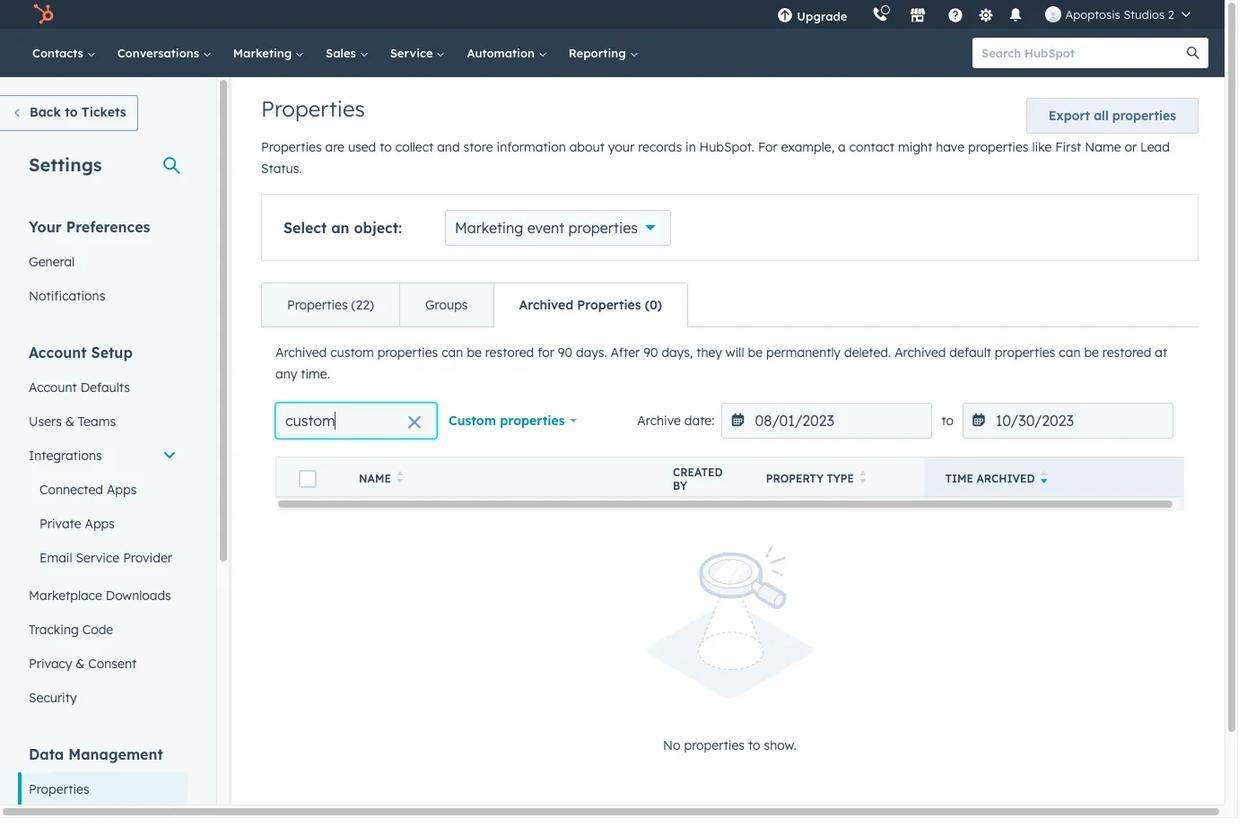 Task type: locate. For each thing, give the bounding box(es) containing it.
press to sort. image inside name button
[[397, 471, 403, 484]]

0 horizontal spatial press to sort. element
[[397, 471, 403, 486]]

press to sort. element right type
[[860, 471, 867, 486]]

teams
[[78, 414, 116, 430]]

0 horizontal spatial service
[[76, 550, 120, 566]]

have
[[936, 139, 965, 155]]

2 restored from the left
[[1103, 345, 1152, 361]]

marketing left event
[[455, 219, 523, 237]]

back to tickets link
[[0, 95, 138, 131]]

marketing left sales
[[233, 46, 295, 60]]

0 horizontal spatial press to sort. image
[[397, 471, 403, 484]]

1 be from the left
[[467, 345, 482, 361]]

select
[[284, 219, 327, 237]]

connected apps link
[[18, 473, 188, 507]]

object:
[[354, 219, 402, 237]]

0 horizontal spatial restored
[[485, 345, 534, 361]]

days.
[[576, 345, 607, 361]]

search image
[[1187, 47, 1200, 59]]

apps down the integrations button
[[107, 482, 137, 498]]

90
[[558, 345, 573, 361], [644, 345, 658, 361]]

be down groups
[[467, 345, 482, 361]]

conversations link
[[107, 29, 222, 77]]

contacts
[[32, 46, 87, 60]]

archived inside "link"
[[519, 297, 574, 313]]

properties left like
[[968, 139, 1029, 155]]

apps down connected apps link
[[85, 516, 115, 532]]

used
[[348, 139, 376, 155]]

are
[[325, 139, 345, 155]]

0 vertical spatial &
[[65, 414, 74, 430]]

they
[[697, 345, 722, 361]]

press to sort. element down search archived properties search field
[[397, 471, 403, 486]]

MM/DD/YYYY text field
[[722, 403, 933, 439], [963, 403, 1174, 439]]

properties inside button
[[1113, 108, 1176, 124]]

account for account defaults
[[29, 380, 77, 396]]

archived up for
[[519, 297, 574, 313]]

to left show.
[[748, 738, 761, 754]]

security
[[29, 690, 77, 706]]

marketing for marketing event properties
[[455, 219, 523, 237]]

to right used
[[380, 139, 392, 155]]

apoptosis studios 2
[[1066, 7, 1175, 22]]

press to sort. element inside name button
[[397, 471, 403, 486]]

properties left (0)
[[577, 297, 641, 313]]

for
[[538, 345, 555, 361]]

name down search archived properties search field
[[359, 472, 391, 485]]

privacy & consent link
[[18, 647, 188, 681]]

settings link
[[975, 5, 997, 24]]

connected
[[39, 482, 103, 498]]

press to sort. element
[[397, 471, 403, 486], [860, 471, 867, 486]]

1 horizontal spatial marketing
[[455, 219, 523, 237]]

time.
[[301, 366, 330, 382]]

default
[[950, 345, 992, 361]]

properties inside alert
[[684, 738, 745, 754]]

properties link
[[18, 773, 188, 807]]

& right privacy
[[76, 656, 85, 672]]

restored left at
[[1103, 345, 1152, 361]]

2 press to sort. element from the left
[[860, 471, 867, 486]]

0 horizontal spatial marketing
[[233, 46, 295, 60]]

custom
[[330, 345, 374, 361]]

press to sort. image inside property type button
[[860, 471, 867, 484]]

1 vertical spatial name
[[359, 472, 391, 485]]

0 horizontal spatial name
[[359, 472, 391, 485]]

marketing for marketing
[[233, 46, 295, 60]]

2 account from the top
[[29, 380, 77, 396]]

deleted.
[[844, 345, 891, 361]]

properties right default
[[995, 345, 1056, 361]]

mm/dd/yyyy text field up time archived "button"
[[963, 403, 1174, 439]]

0 horizontal spatial mm/dd/yyyy text field
[[722, 403, 933, 439]]

hubspot.
[[700, 139, 755, 155]]

created by
[[673, 465, 723, 492]]

1 horizontal spatial can
[[1059, 345, 1081, 361]]

export
[[1049, 108, 1090, 124]]

properties
[[261, 95, 365, 122], [261, 139, 322, 155], [287, 297, 348, 313], [577, 297, 641, 313], [29, 782, 89, 798]]

time archived button
[[924, 457, 1193, 497]]

descending sort. press to sort ascending. element
[[1041, 471, 1047, 486]]

automation
[[467, 46, 538, 60]]

account for account setup
[[29, 344, 87, 362]]

properties right no
[[684, 738, 745, 754]]

tara schultz image
[[1046, 6, 1062, 22]]

2 mm/dd/yyyy text field from the left
[[963, 403, 1174, 439]]

about
[[570, 139, 605, 155]]

days,
[[662, 345, 693, 361]]

service inside account setup element
[[76, 550, 120, 566]]

1 account from the top
[[29, 344, 87, 362]]

2 can from the left
[[1059, 345, 1081, 361]]

0 vertical spatial name
[[1085, 139, 1121, 155]]

setup
[[91, 344, 133, 362]]

&
[[65, 414, 74, 430], [76, 656, 85, 672]]

marketplaces button
[[900, 0, 937, 29]]

tab panel containing archived custom properties can be restored for 90 days. after 90 days, they will be permanently deleted. archived default properties can be restored at any time.
[[261, 327, 1199, 807]]

service down private apps link
[[76, 550, 120, 566]]

settings
[[29, 153, 102, 176]]

general link
[[18, 245, 188, 279]]

& right "users"
[[65, 414, 74, 430]]

marketing event properties
[[455, 219, 638, 237]]

marketing inside popup button
[[455, 219, 523, 237]]

0 vertical spatial apps
[[107, 482, 137, 498]]

an
[[331, 219, 350, 237]]

0 horizontal spatial &
[[65, 414, 74, 430]]

0 horizontal spatial can
[[442, 345, 463, 361]]

account up account defaults
[[29, 344, 87, 362]]

studios
[[1124, 7, 1165, 22]]

general
[[29, 254, 75, 270]]

email
[[39, 550, 72, 566]]

marketplace downloads link
[[18, 579, 188, 613]]

tab list
[[261, 283, 688, 328]]

properties down data
[[29, 782, 89, 798]]

archived
[[519, 297, 574, 313], [276, 345, 327, 361], [895, 345, 946, 361], [977, 472, 1035, 485]]

restored left for
[[485, 345, 534, 361]]

property
[[766, 472, 824, 485]]

press to sort. element inside property type button
[[860, 471, 867, 486]]

like
[[1032, 139, 1052, 155]]

your
[[608, 139, 635, 155]]

back
[[30, 104, 61, 120]]

tab panel
[[261, 327, 1199, 807]]

0 horizontal spatial be
[[467, 345, 482, 361]]

properties up lead
[[1113, 108, 1176, 124]]

0 vertical spatial account
[[29, 344, 87, 362]]

1 press to sort. element from the left
[[397, 471, 403, 486]]

1 horizontal spatial name
[[1085, 139, 1121, 155]]

90 right after
[[644, 345, 658, 361]]

marketplaces image
[[910, 8, 927, 24]]

all
[[1094, 108, 1109, 124]]

service right sales 'link'
[[390, 46, 437, 60]]

properties right event
[[569, 219, 638, 237]]

back to tickets
[[30, 104, 126, 120]]

to right the back
[[65, 104, 78, 120]]

your preferences element
[[18, 217, 188, 313]]

to inside alert
[[748, 738, 761, 754]]

press to sort. element for property type
[[860, 471, 867, 486]]

menu
[[765, 0, 1203, 29]]

1 horizontal spatial mm/dd/yyyy text field
[[963, 403, 1174, 439]]

1 mm/dd/yyyy text field from the left
[[722, 403, 933, 439]]

1 vertical spatial &
[[76, 656, 85, 672]]

archived left the descending sort. press to sort ascending. element
[[977, 472, 1035, 485]]

1 press to sort. image from the left
[[397, 471, 403, 484]]

1 horizontal spatial press to sort. image
[[860, 471, 867, 484]]

be left at
[[1084, 345, 1099, 361]]

tracking
[[29, 622, 79, 638]]

1 horizontal spatial 90
[[644, 345, 658, 361]]

to
[[65, 104, 78, 120], [380, 139, 392, 155], [942, 413, 954, 429], [748, 738, 761, 754]]

press to sort. image
[[397, 471, 403, 484], [860, 471, 867, 484]]

hubspot image
[[32, 4, 54, 25]]

created
[[673, 465, 723, 479]]

press to sort. image down search archived properties search field
[[397, 471, 403, 484]]

1 vertical spatial account
[[29, 380, 77, 396]]

name left or
[[1085, 139, 1121, 155]]

preferences
[[66, 218, 150, 236]]

email service provider link
[[18, 541, 188, 575]]

apps for private apps
[[85, 516, 115, 532]]

code
[[82, 622, 113, 638]]

1 vertical spatial apps
[[85, 516, 115, 532]]

90 right for
[[558, 345, 573, 361]]

no properties to show. alert
[[276, 547, 1185, 757]]

1 horizontal spatial restored
[[1103, 345, 1152, 361]]

properties inside popup button
[[569, 219, 638, 237]]

be right will
[[748, 345, 763, 361]]

groups
[[425, 297, 468, 313]]

0 vertical spatial service
[[390, 46, 437, 60]]

properties right custom on the left of page
[[500, 413, 565, 429]]

1 horizontal spatial press to sort. element
[[860, 471, 867, 486]]

after
[[611, 345, 640, 361]]

to inside properties are used to collect and store information about your records in hubspot. for example, a contact might have properties like first name or lead status.
[[380, 139, 392, 155]]

properties
[[1113, 108, 1176, 124], [968, 139, 1029, 155], [569, 219, 638, 237], [378, 345, 438, 361], [995, 345, 1056, 361], [500, 413, 565, 429], [684, 738, 745, 754]]

upgrade image
[[777, 8, 794, 24]]

export all properties
[[1049, 108, 1176, 124]]

your preferences
[[29, 218, 150, 236]]

properties inside properties are used to collect and store information about your records in hubspot. for example, a contact might have properties like first name or lead status.
[[261, 139, 322, 155]]

press to sort. image for property type
[[860, 471, 867, 484]]

mm/dd/yyyy text field up property type button
[[722, 403, 933, 439]]

data
[[29, 746, 64, 764]]

private apps link
[[18, 507, 188, 541]]

1 horizontal spatial be
[[748, 345, 763, 361]]

search button
[[1178, 38, 1209, 68]]

archived properties (0)
[[519, 297, 662, 313]]

clear input image
[[407, 416, 422, 431]]

might
[[898, 139, 933, 155]]

press to sort. image right type
[[860, 471, 867, 484]]

to up time in the bottom right of the page
[[942, 413, 954, 429]]

tracking code link
[[18, 613, 188, 647]]

1 vertical spatial service
[[76, 550, 120, 566]]

1 horizontal spatial &
[[76, 656, 85, 672]]

account setup
[[29, 344, 133, 362]]

1 vertical spatial marketing
[[455, 219, 523, 237]]

2 horizontal spatial be
[[1084, 345, 1099, 361]]

properties up status.
[[261, 139, 322, 155]]

custom properties button
[[437, 403, 589, 439]]

0 horizontal spatial 90
[[558, 345, 573, 361]]

& for users
[[65, 414, 74, 430]]

0 vertical spatial marketing
[[233, 46, 295, 60]]

marketing
[[233, 46, 295, 60], [455, 219, 523, 237]]

at
[[1155, 345, 1168, 361]]

menu item
[[860, 0, 864, 29]]

account up "users"
[[29, 380, 77, 396]]

calling icon image
[[873, 7, 889, 23]]

2 90 from the left
[[644, 345, 658, 361]]

2 press to sort. image from the left
[[860, 471, 867, 484]]

no
[[663, 738, 681, 754]]



Task type: vqa. For each thing, say whether or not it's contained in the screenshot.
the Jacob Simon icon
no



Task type: describe. For each thing, give the bounding box(es) containing it.
properties inside properties are used to collect and store information about your records in hubspot. for example, a contact might have properties like first name or lead status.
[[968, 139, 1029, 155]]

properties (22) link
[[262, 284, 399, 327]]

downloads
[[106, 588, 171, 604]]

name inside button
[[359, 472, 391, 485]]

or
[[1125, 139, 1137, 155]]

properties (22)
[[287, 297, 374, 313]]

automation link
[[456, 29, 558, 77]]

archived custom properties can be restored for 90 days. after 90 days, they will be permanently deleted. archived default properties can be restored at any time.
[[276, 345, 1168, 382]]

Search archived properties search field
[[276, 403, 437, 439]]

no properties to show.
[[663, 738, 797, 754]]

management
[[68, 746, 163, 764]]

archive
[[637, 413, 681, 429]]

marketing event properties button
[[445, 210, 671, 246]]

and
[[437, 139, 460, 155]]

& for privacy
[[76, 656, 85, 672]]

name inside properties are used to collect and store information about your records in hubspot. for example, a contact might have properties like first name or lead status.
[[1085, 139, 1121, 155]]

integrations button
[[18, 439, 188, 473]]

show.
[[764, 738, 797, 754]]

permanently
[[766, 345, 841, 361]]

privacy & consent
[[29, 656, 137, 672]]

menu containing apoptosis studios 2
[[765, 0, 1203, 29]]

private
[[39, 516, 81, 532]]

notifications button
[[1001, 0, 1032, 29]]

account defaults link
[[18, 371, 188, 405]]

example,
[[781, 139, 835, 155]]

descending sort. press to sort ascending. image
[[1041, 471, 1047, 484]]

Search HubSpot search field
[[973, 38, 1193, 68]]

marketplace downloads
[[29, 588, 171, 604]]

a
[[838, 139, 846, 155]]

calling icon button
[[865, 3, 896, 26]]

properties right custom
[[378, 345, 438, 361]]

3 be from the left
[[1084, 345, 1099, 361]]

tracking code
[[29, 622, 113, 638]]

archived left default
[[895, 345, 946, 361]]

export all properties button
[[1026, 98, 1199, 134]]

name button
[[337, 457, 652, 497]]

property type
[[766, 472, 854, 485]]

(0)
[[645, 297, 662, 313]]

notifications link
[[18, 279, 188, 313]]

1 restored from the left
[[485, 345, 534, 361]]

1 can from the left
[[442, 345, 463, 361]]

properties left (22)
[[287, 297, 348, 313]]

reporting
[[569, 46, 630, 60]]

archived up time.
[[276, 345, 327, 361]]

1 horizontal spatial service
[[390, 46, 437, 60]]

property type button
[[745, 457, 924, 497]]

conversations
[[117, 46, 203, 60]]

tab list containing properties (22)
[[261, 283, 688, 328]]

upgrade
[[797, 9, 848, 23]]

service link
[[379, 29, 456, 77]]

marketplace
[[29, 588, 102, 604]]

your
[[29, 218, 62, 236]]

apoptosis studios 2 button
[[1035, 0, 1202, 29]]

status.
[[261, 161, 302, 177]]

properties inside the data management element
[[29, 782, 89, 798]]

archived inside "button"
[[977, 472, 1035, 485]]

contact
[[850, 139, 895, 155]]

marketing link
[[222, 29, 315, 77]]

account setup element
[[18, 343, 188, 715]]

defaults
[[80, 380, 130, 396]]

will
[[726, 345, 744, 361]]

2
[[1168, 7, 1175, 22]]

1 90 from the left
[[558, 345, 573, 361]]

time
[[946, 472, 974, 485]]

select an object:
[[284, 219, 402, 237]]

data management element
[[18, 745, 188, 818]]

integrations
[[29, 448, 102, 464]]

tickets
[[81, 104, 126, 120]]

in
[[686, 139, 696, 155]]

properties up are
[[261, 95, 365, 122]]

notifications image
[[1008, 8, 1024, 24]]

apoptosis
[[1066, 7, 1121, 22]]

users & teams link
[[18, 405, 188, 439]]

time archived
[[946, 472, 1035, 485]]

data management
[[29, 746, 163, 764]]

event
[[527, 219, 565, 237]]

properties inside popup button
[[500, 413, 565, 429]]

properties are used to collect and store information about your records in hubspot. for example, a contact might have properties like first name or lead status.
[[261, 139, 1170, 177]]

settings image
[[978, 8, 994, 24]]

help image
[[948, 8, 964, 24]]

notifications
[[29, 288, 105, 304]]

contacts link
[[22, 29, 107, 77]]

privacy
[[29, 656, 72, 672]]

for
[[758, 139, 778, 155]]

users
[[29, 414, 62, 430]]

custom
[[449, 413, 496, 429]]

(22)
[[351, 297, 374, 313]]

2 be from the left
[[748, 345, 763, 361]]

sales link
[[315, 29, 379, 77]]

sales
[[326, 46, 360, 60]]

custom properties
[[449, 413, 565, 429]]

press to sort. image for name
[[397, 471, 403, 484]]

apps for connected apps
[[107, 482, 137, 498]]

private apps
[[39, 516, 115, 532]]

press to sort. element for name
[[397, 471, 403, 486]]

groups link
[[399, 284, 493, 327]]

security link
[[18, 681, 188, 715]]



